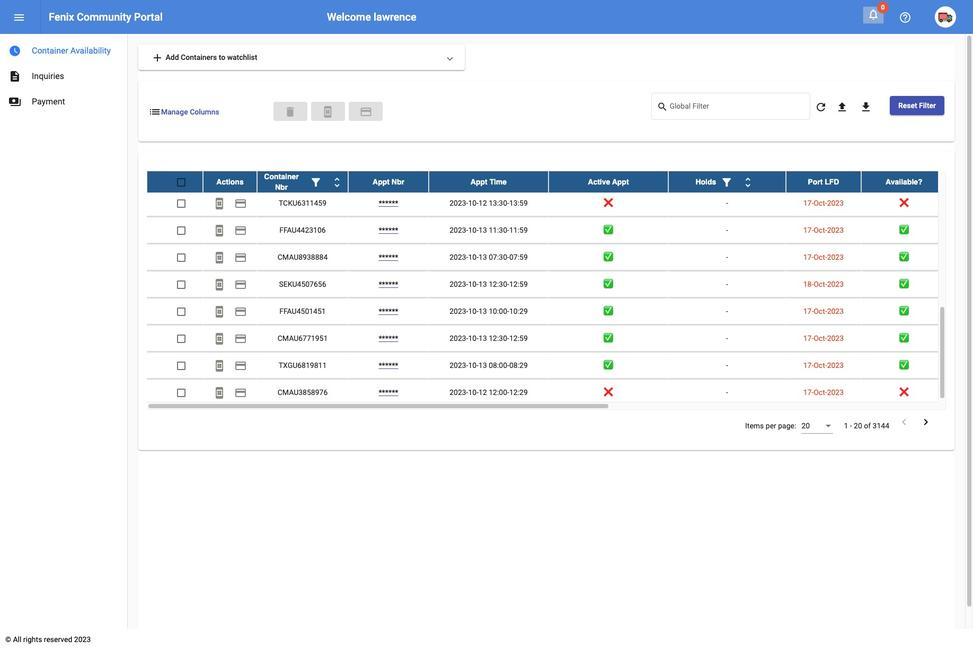 Task type: describe. For each thing, give the bounding box(es) containing it.
seku4507656
[[279, 280, 327, 289]]

17- for 07:59
[[804, 253, 814, 262]]

13:30-
[[489, 199, 510, 207]]

welcome lawrence
[[327, 11, 417, 23]]

book_online for tcku6311459
[[213, 198, 226, 210]]

no color image inside navigation
[[8, 95, 21, 108]]

actions column header
[[203, 171, 257, 193]]

10- for cmau6771951
[[469, 334, 479, 343]]

1 - 20 of 3144
[[845, 422, 890, 430]]

2023-10-13 08:00-08:29
[[450, 361, 528, 370]]

file_download button
[[856, 96, 877, 117]]

book_online button for ffau4501451
[[209, 301, 230, 322]]

no color image for unfold_more button associated with holds
[[742, 176, 755, 189]]

17- for 13:59
[[804, 199, 814, 207]]

4 row from the top
[[147, 217, 948, 244]]

no color image for book_online button associated with cmau6771951
[[213, 333, 226, 346]]

file_upload
[[837, 101, 849, 114]]

payment for cmau3858976
[[234, 387, 247, 400]]

payment button for txgu6819811
[[230, 355, 251, 376]]

to
[[219, 53, 226, 62]]

3144
[[873, 422, 890, 430]]

no color image for refresh button
[[815, 101, 828, 114]]

appt time
[[471, 178, 507, 186]]

****** link for ffau4423106
[[379, 226, 399, 235]]

2023-10-13 07:30-07:59
[[450, 253, 528, 262]]

active
[[588, 178, 611, 186]]

13 for cmau8938884
[[479, 253, 487, 262]]

trhu7240825
[[279, 172, 327, 180]]

book_online for txgu6819811
[[213, 360, 226, 373]]

10- for trhu7240825
[[469, 172, 479, 180]]

oct- for ffau4501451
[[814, 307, 828, 316]]

07:59
[[510, 253, 528, 262]]

no color image for ffau4501451's payment button
[[234, 306, 247, 318]]

9 row from the top
[[147, 352, 948, 379]]

rights
[[23, 636, 42, 644]]

inquiries
[[32, 71, 64, 81]]

add add containers to watchlist
[[151, 52, 258, 64]]

unfold_more for holds
[[742, 176, 755, 189]]

ffau4423106
[[280, 226, 326, 235]]

reserved
[[44, 636, 72, 644]]

help_outline button
[[895, 6, 917, 28]]

Global Watchlist Filter field
[[670, 104, 806, 112]]

no color image containing search
[[658, 101, 670, 113]]

description
[[8, 70, 21, 83]]

holds filter_alt
[[696, 176, 734, 189]]

manage
[[161, 108, 188, 116]]

payment for txgu6819811
[[234, 360, 247, 373]]

12:00-
[[489, 388, 510, 397]]

payment button for cmau8938884
[[230, 247, 251, 268]]

unfold_more button for holds
[[738, 171, 759, 193]]

2023 for seku4507656
[[828, 280, 845, 289]]

search
[[658, 101, 669, 112]]

container for availability
[[32, 46, 68, 56]]

no color image containing watch_later
[[8, 45, 21, 57]]

2023 for ffau4423106
[[828, 226, 845, 235]]

navigate_before
[[899, 416, 911, 429]]

txgu6819811
[[279, 361, 327, 370]]

notifications_none button
[[864, 6, 885, 24]]

2 20 from the left
[[855, 422, 863, 430]]

active appt column header
[[549, 171, 669, 193]]

payment
[[32, 97, 65, 107]]

welcome
[[327, 11, 371, 23]]

no color image for payment button corresponding to cmau3858976
[[234, 387, 247, 400]]

2023- for cmau6771951
[[450, 334, 469, 343]]

book_online for ffau4501451
[[213, 306, 226, 318]]

no color image for book_online button associated with cmau8938884
[[213, 252, 226, 264]]

- for cmau8938884
[[727, 253, 729, 262]]

notifications_none
[[868, 8, 881, 21]]

****** for txgu6819811
[[379, 361, 399, 370]]

oct- for cmau6771951
[[814, 334, 828, 343]]

17- for 08:29
[[804, 361, 814, 370]]

book_online button for trhu7240825
[[209, 166, 230, 187]]

no color image for cmau8938884 payment button
[[234, 252, 247, 264]]

container availability
[[32, 46, 111, 56]]

10- for tcku6311459
[[469, 199, 479, 207]]

2023 for txgu6819811
[[828, 361, 845, 370]]

oct- for cmau8938884
[[814, 253, 828, 262]]

13 for cmau6771951
[[479, 334, 487, 343]]

1 row from the top
[[147, 163, 948, 190]]

****** for ffau4501451
[[379, 307, 399, 316]]

oct- for ffau4423106
[[814, 226, 828, 235]]

****** link for ffau4501451
[[379, 307, 399, 316]]

****** link for tcku6311459
[[379, 199, 399, 207]]

14:30-
[[489, 172, 510, 180]]

2023-10-12 12:00-12:29
[[450, 388, 528, 397]]

12:59 for seku4507656
[[510, 280, 528, 289]]

add
[[166, 53, 179, 62]]

18- for 12:59
[[804, 280, 814, 289]]

11:59
[[510, 226, 528, 235]]

no color image for payment button related to txgu6819811
[[234, 360, 247, 373]]

per
[[766, 422, 777, 430]]

- for ffau4423106
[[727, 226, 729, 235]]

lawrence
[[374, 11, 417, 23]]

page:
[[779, 422, 797, 430]]

****** link for cmau8938884
[[379, 253, 399, 262]]

reset
[[899, 101, 918, 110]]

3 row from the top
[[147, 190, 948, 217]]

no color image for help_outline popup button
[[900, 11, 912, 24]]

1
[[845, 422, 849, 430]]

row containing filter_alt
[[147, 171, 948, 193]]

no color image for file_upload button
[[837, 101, 849, 114]]

no color image for book_online button related to cmau3858976
[[213, 387, 226, 400]]

containers
[[181, 53, 217, 62]]

appt nbr
[[373, 178, 405, 186]]

6 row from the top
[[147, 271, 948, 298]]

2023 for tcku6311459
[[828, 199, 845, 207]]

10- for cmau3858976
[[469, 388, 479, 397]]

navigate_before button
[[895, 415, 915, 431]]

****** link for trhu7240825
[[379, 172, 399, 180]]

add
[[151, 52, 164, 64]]

payment button for cmau6771951
[[230, 328, 251, 349]]

holds
[[696, 178, 717, 186]]

book_online button for txgu6819811
[[209, 355, 230, 376]]

active appt
[[588, 178, 629, 186]]

2023-10-12 13:30-13:59
[[450, 199, 528, 207]]

items
[[746, 422, 765, 430]]

12:30- for cmau6771951
[[489, 334, 510, 343]]

****** for cmau6771951
[[379, 334, 399, 343]]

no color image containing list
[[149, 105, 161, 118]]

of
[[865, 422, 872, 430]]

17-oct-2023 for 2023-10-13 07:30-07:59
[[804, 253, 845, 262]]

items per page:
[[746, 422, 797, 430]]

file_upload button
[[832, 96, 854, 117]]

book_online for trhu7240825
[[213, 170, 226, 183]]

no color image for cmau6771951 payment button
[[234, 333, 247, 346]]

no color image for book_online button associated with tcku6311459
[[213, 198, 226, 210]]

filter_alt button for holds
[[717, 171, 738, 193]]

filter_alt inside popup button
[[310, 176, 323, 189]]

help_outline
[[900, 11, 912, 24]]

2023-10-13 12:30-12:59 for seku4507656
[[450, 280, 528, 289]]

menu
[[13, 11, 25, 24]]

10- for seku4507656
[[469, 280, 479, 289]]

17- for 10:29
[[804, 307, 814, 316]]

8 row from the top
[[147, 325, 948, 352]]

port lfd
[[809, 178, 840, 186]]

nbr for container nbr
[[275, 183, 288, 192]]

18-oct-2023 for 2023-10-13 12:30-12:59
[[804, 280, 845, 289]]

fenix community portal
[[49, 11, 163, 23]]

portal
[[134, 11, 163, 23]]

book_online button for ffau4423106
[[209, 220, 230, 241]]

17- for 11:59
[[804, 226, 814, 235]]

10:00-
[[489, 307, 510, 316]]

no color image for navigate_next button
[[920, 416, 933, 429]]

appt nbr column header
[[349, 171, 429, 193]]

book_online button for cmau6771951
[[209, 328, 230, 349]]

community
[[77, 11, 131, 23]]

appt for appt nbr
[[373, 178, 390, 186]]

- for cmau3858976
[[727, 388, 729, 397]]

17-oct-2023 for 2023-10-13 11:30-11:59
[[804, 226, 845, 235]]

10- for ffau4423106
[[469, 226, 479, 235]]

payment button for seku4507656
[[230, 274, 251, 295]]

nbr for appt nbr
[[392, 178, 405, 186]]

navigation containing watch_later
[[0, 34, 127, 115]]

****** for cmau8938884
[[379, 253, 399, 262]]

reset filter
[[899, 101, 937, 110]]

refresh
[[815, 101, 828, 114]]

2023-10-13 10:00-10:29
[[450, 307, 528, 316]]

file_download
[[860, 101, 873, 114]]

reset filter button
[[891, 96, 945, 115]]

no color image for payment button related to ffau4423106
[[234, 225, 247, 237]]

14:59
[[510, 172, 528, 180]]



Task type: vqa. For each thing, say whether or not it's contained in the screenshot.


Task type: locate. For each thing, give the bounding box(es) containing it.
12:59 down 07:59
[[510, 280, 528, 289]]

****** link for seku4507656
[[379, 280, 399, 289]]

5 10- from the top
[[469, 280, 479, 289]]

no color image for payment button associated with seku4507656
[[234, 279, 247, 291]]

2 filter_alt from the left
[[721, 176, 734, 189]]

1 10- from the top
[[469, 172, 479, 180]]

1 vertical spatial 12:30-
[[489, 334, 510, 343]]

6 2023- from the top
[[450, 307, 469, 316]]

no color image inside navigate_next button
[[920, 416, 933, 429]]

1 17- from the top
[[804, 199, 814, 207]]

columns
[[190, 108, 220, 116]]

12:59 up 08:29
[[510, 334, 528, 343]]

1 vertical spatial 2023-10-13 12:30-12:59
[[450, 334, 528, 343]]

oct- for txgu6819811
[[814, 361, 828, 370]]

0 horizontal spatial column header
[[257, 171, 349, 193]]

1 unfold_more button from the left
[[327, 171, 348, 193]]

2 18-oct-2023 from the top
[[804, 280, 845, 289]]

0 vertical spatial container
[[32, 46, 68, 56]]

2023- for ffau4423106
[[450, 226, 469, 235]]

no color image containing notifications_none
[[868, 8, 881, 21]]

08:29
[[510, 361, 528, 370]]

2023- for tcku6311459
[[450, 199, 469, 207]]

payment
[[360, 105, 372, 118], [234, 170, 247, 183], [234, 198, 247, 210], [234, 225, 247, 237], [234, 252, 247, 264], [234, 279, 247, 291], [234, 306, 247, 318], [234, 333, 247, 346], [234, 360, 247, 373], [234, 387, 247, 400]]

payment for cmau8938884
[[234, 252, 247, 264]]

1 ****** link from the top
[[379, 172, 399, 180]]

2 ****** from the top
[[379, 199, 399, 207]]

8 ****** from the top
[[379, 361, 399, 370]]

unfold_more button right holds filter_alt
[[738, 171, 759, 193]]

- for txgu6819811
[[727, 361, 729, 370]]

cmau8938884
[[278, 253, 328, 262]]

no color image for unfold_more button for container nbr
[[331, 176, 344, 189]]

navigate_next
[[920, 416, 933, 429]]

2 oct- from the top
[[814, 199, 828, 207]]

9 ****** from the top
[[379, 388, 399, 397]]

1 appt from the left
[[373, 178, 390, 186]]

13 left 11:30-
[[479, 226, 487, 235]]

no color image for book_online button corresponding to txgu6819811
[[213, 360, 226, 373]]

****** for trhu7240825
[[379, 172, 399, 180]]

❌
[[604, 199, 614, 207], [900, 199, 910, 207], [604, 388, 614, 397], [900, 388, 910, 397]]

0 horizontal spatial unfold_more button
[[327, 171, 348, 193]]

no color image for payment button corresponding to tcku6311459
[[234, 198, 247, 210]]

0 vertical spatial 18-
[[804, 172, 814, 180]]

6 ****** from the top
[[379, 307, 399, 316]]

2 17-oct-2023 from the top
[[804, 226, 845, 235]]

oct- for trhu7240825
[[814, 172, 828, 180]]

delete image
[[284, 105, 297, 118]]

13 down 2023-10-13 10:00-10:29
[[479, 334, 487, 343]]

menu button
[[8, 6, 30, 28]]

no color image
[[900, 11, 912, 24], [151, 52, 164, 64], [8, 95, 21, 108], [815, 101, 828, 114], [860, 101, 873, 114], [322, 105, 335, 118], [234, 170, 247, 183], [310, 176, 323, 189], [721, 176, 734, 189], [213, 198, 226, 210], [213, 225, 226, 237], [234, 225, 247, 237], [213, 252, 226, 264], [234, 252, 247, 264], [213, 279, 226, 291], [213, 387, 226, 400], [899, 416, 911, 429]]

no color image for file_download "button"
[[860, 101, 873, 114]]

1 oct- from the top
[[814, 172, 828, 180]]

1 12 from the top
[[479, 199, 487, 207]]

lfd
[[826, 178, 840, 186]]

container
[[32, 46, 68, 56], [264, 172, 299, 181]]

2023- left 07:30-
[[450, 253, 469, 262]]

7 oct- from the top
[[814, 334, 828, 343]]

1 vertical spatial 12
[[479, 388, 487, 397]]

1 2023-10-13 12:30-12:59 from the top
[[450, 280, 528, 289]]

unfold_more button
[[327, 171, 348, 193], [738, 171, 759, 193]]

9 ****** link from the top
[[379, 388, 399, 397]]

0 vertical spatial 12:59
[[510, 280, 528, 289]]

18-
[[804, 172, 814, 180], [804, 280, 814, 289]]

3 10- from the top
[[469, 226, 479, 235]]

5 13 from the top
[[479, 307, 487, 316]]

delete
[[284, 105, 297, 118]]

no color image inside refresh button
[[815, 101, 828, 114]]

2023- up 2023-10-13 08:00-08:29
[[450, 334, 469, 343]]

nbr inside column header
[[392, 178, 405, 186]]

no color image inside menu button
[[13, 11, 25, 24]]

2023- left 12:00-
[[450, 388, 469, 397]]

6 oct- from the top
[[814, 307, 828, 316]]

1 filter_alt button from the left
[[306, 171, 327, 193]]

refresh button
[[811, 96, 832, 117]]

7 17- from the top
[[804, 388, 814, 397]]

1 vertical spatial 18-oct-2023
[[804, 280, 845, 289]]

- for seku4507656
[[727, 280, 729, 289]]

8 2023- from the top
[[450, 361, 469, 370]]

12:59
[[510, 280, 528, 289], [510, 334, 528, 343]]

12 for 12:00-
[[479, 388, 487, 397]]

container inside column header
[[264, 172, 299, 181]]

2023 for ffau4501451
[[828, 307, 845, 316]]

2023-10-13 14:30-14:59
[[450, 172, 528, 180]]

10- left 10:00-
[[469, 307, 479, 316]]

no color image for book_online button related to seku4507656
[[213, 279, 226, 291]]

1 horizontal spatial column header
[[669, 171, 787, 193]]

13 for trhu7240825
[[479, 172, 487, 180]]

7 row from the top
[[147, 298, 948, 325]]

7 17-oct-2023 from the top
[[804, 388, 845, 397]]

0 vertical spatial 12
[[479, 199, 487, 207]]

no color image containing add
[[151, 52, 164, 64]]

2 2023- from the top
[[450, 199, 469, 207]]

2023- down 2023-10-13 07:30-07:59
[[450, 280, 469, 289]]

1 vertical spatial 18-
[[804, 280, 814, 289]]

****** for ffau4423106
[[379, 226, 399, 235]]

12 left 13:30-
[[479, 199, 487, 207]]

nbr inside 'container nbr'
[[275, 183, 288, 192]]

3 17-oct-2023 from the top
[[804, 253, 845, 262]]

2023- for seku4507656
[[450, 280, 469, 289]]

- for tcku6311459
[[727, 199, 729, 207]]

nbr
[[392, 178, 405, 186], [275, 183, 288, 192]]

no color image for 'notifications_none' popup button
[[868, 8, 881, 21]]

column header
[[257, 171, 349, 193], [669, 171, 787, 193]]

appt inside appt nbr column header
[[373, 178, 390, 186]]

2 column header from the left
[[669, 171, 787, 193]]

appt inside appt time column header
[[471, 178, 488, 186]]

book_online for cmau3858976
[[213, 387, 226, 400]]

10- left time
[[469, 172, 479, 180]]

07:30-
[[489, 253, 510, 262]]

3 13 from the top
[[479, 253, 487, 262]]

4 10- from the top
[[469, 253, 479, 262]]

port lfd column header
[[787, 171, 862, 193]]

10 row from the top
[[147, 379, 948, 406]]

unfold_more right holds filter_alt
[[742, 176, 755, 189]]

0 vertical spatial 12:30-
[[489, 280, 510, 289]]

17- for 12:59
[[804, 334, 814, 343]]

20
[[802, 422, 811, 430], [855, 422, 863, 430]]

2023 for cmau8938884
[[828, 253, 845, 262]]

******
[[379, 172, 399, 180], [379, 199, 399, 207], [379, 226, 399, 235], [379, 253, 399, 262], [379, 280, 399, 289], [379, 307, 399, 316], [379, 334, 399, 343], [379, 361, 399, 370], [379, 388, 399, 397]]

row
[[147, 163, 948, 190], [147, 171, 948, 193], [147, 190, 948, 217], [147, 217, 948, 244], [147, 244, 948, 271], [147, 271, 948, 298], [147, 298, 948, 325], [147, 325, 948, 352], [147, 352, 948, 379], [147, 379, 948, 406]]

6 13 from the top
[[479, 334, 487, 343]]

4 17-oct-2023 from the top
[[804, 307, 845, 316]]

payments
[[8, 95, 21, 108]]

watch_later
[[8, 45, 21, 57]]

1 12:59 from the top
[[510, 280, 528, 289]]

1 vertical spatial container
[[264, 172, 299, 181]]

6 ****** link from the top
[[379, 307, 399, 316]]

0 horizontal spatial appt
[[373, 178, 390, 186]]

13:59
[[510, 199, 528, 207]]

****** link for cmau6771951
[[379, 334, 399, 343]]

4 oct- from the top
[[814, 253, 828, 262]]

7 ****** from the top
[[379, 334, 399, 343]]

payment button for ffau4501451
[[230, 301, 251, 322]]

12:30-
[[489, 280, 510, 289], [489, 334, 510, 343]]

0 horizontal spatial filter_alt
[[310, 176, 323, 189]]

unfold_more button up tcku6311459
[[327, 171, 348, 193]]

1 ****** from the top
[[379, 172, 399, 180]]

filter_alt button for container nbr
[[306, 171, 327, 193]]

5 oct- from the top
[[814, 280, 828, 289]]

6 10- from the top
[[469, 307, 479, 316]]

2 17- from the top
[[804, 226, 814, 235]]

© all rights reserved 2023
[[5, 636, 91, 644]]

1 2023- from the top
[[450, 172, 469, 180]]

cmau6771951
[[278, 334, 328, 343]]

no color image containing payments
[[8, 95, 21, 108]]

20 right page:
[[802, 422, 811, 430]]

payment for trhu7240825
[[234, 170, 247, 183]]

0 horizontal spatial container
[[32, 46, 68, 56]]

2 2023-10-13 12:30-12:59 from the top
[[450, 334, 528, 343]]

2023- for trhu7240825
[[450, 172, 469, 180]]

payment for seku4507656
[[234, 279, 247, 291]]

10- left "08:00-"
[[469, 361, 479, 370]]

13 left "08:00-"
[[479, 361, 487, 370]]

7 2023- from the top
[[450, 334, 469, 343]]

1 18- from the top
[[804, 172, 814, 180]]

8 ****** link from the top
[[379, 361, 399, 370]]

10- left 11:30-
[[469, 226, 479, 235]]

13 left 07:30-
[[479, 253, 487, 262]]

oct- for tcku6311459
[[814, 199, 828, 207]]

no color image for trhu7240825 book_online button
[[213, 170, 226, 183]]

2 unfold_more button from the left
[[738, 171, 759, 193]]

container inside navigation
[[32, 46, 68, 56]]

2 appt from the left
[[471, 178, 488, 186]]

ffau4501451
[[280, 307, 326, 316]]

2023-
[[450, 172, 469, 180], [450, 199, 469, 207], [450, 226, 469, 235], [450, 253, 469, 262], [450, 280, 469, 289], [450, 307, 469, 316], [450, 334, 469, 343], [450, 361, 469, 370], [450, 388, 469, 397]]

1 12:30- from the top
[[489, 280, 510, 289]]

2023 for cmau6771951
[[828, 334, 845, 343]]

3 17- from the top
[[804, 253, 814, 262]]

2023- for txgu6819811
[[450, 361, 469, 370]]

0 vertical spatial 18-oct-2023
[[804, 172, 845, 180]]

4 13 from the top
[[479, 280, 487, 289]]

no color image containing description
[[8, 70, 21, 83]]

book_online button for seku4507656
[[209, 274, 230, 295]]

2023- left appt time
[[450, 172, 469, 180]]

2023- left 11:30-
[[450, 226, 469, 235]]

1 horizontal spatial filter_alt button
[[717, 171, 738, 193]]

©
[[5, 636, 11, 644]]

18-oct-2023
[[804, 172, 845, 180], [804, 280, 845, 289]]

2 unfold_more from the left
[[742, 176, 755, 189]]

17-oct-2023 for 2023-10-12 13:30-13:59
[[804, 199, 845, 207]]

2 12 from the top
[[479, 388, 487, 397]]

book_online button
[[311, 102, 345, 121], [209, 166, 230, 187], [209, 193, 230, 214], [209, 220, 230, 241], [209, 247, 230, 268], [209, 274, 230, 295], [209, 301, 230, 322], [209, 328, 230, 349], [209, 355, 230, 376], [209, 382, 230, 403]]

0 vertical spatial 2023-10-13 12:30-12:59
[[450, 280, 528, 289]]

9 10- from the top
[[469, 388, 479, 397]]

filter
[[920, 101, 937, 110]]

no color image containing navigate_before
[[899, 416, 911, 429]]

2 ****** link from the top
[[379, 199, 399, 207]]

12 left 12:00-
[[479, 388, 487, 397]]

no color image inside file_download "button"
[[860, 101, 873, 114]]

2 horizontal spatial appt
[[613, 178, 629, 186]]

appt inside active appt column header
[[613, 178, 629, 186]]

6 17- from the top
[[804, 361, 814, 370]]

actions
[[217, 178, 244, 186]]

12:30- for seku4507656
[[489, 280, 510, 289]]

- for ffau4501451
[[727, 307, 729, 316]]

1 20 from the left
[[802, 422, 811, 430]]

grid
[[147, 163, 948, 410]]

8 10- from the top
[[469, 361, 479, 370]]

container up tcku6311459
[[264, 172, 299, 181]]

3 ****** link from the top
[[379, 226, 399, 235]]

11:30-
[[489, 226, 510, 235]]

08:00-
[[489, 361, 510, 370]]

12:59 for cmau6771951
[[510, 334, 528, 343]]

filter_alt button
[[306, 171, 327, 193], [717, 171, 738, 193]]

1 unfold_more from the left
[[331, 176, 344, 189]]

filter_alt up tcku6311459
[[310, 176, 323, 189]]

17-oct-2023
[[804, 199, 845, 207], [804, 226, 845, 235], [804, 253, 845, 262], [804, 307, 845, 316], [804, 334, 845, 343], [804, 361, 845, 370], [804, 388, 845, 397]]

container up inquiries at the top of the page
[[32, 46, 68, 56]]

13 left 14:30-
[[479, 172, 487, 180]]

20 left of
[[855, 422, 863, 430]]

4 ****** link from the top
[[379, 253, 399, 262]]

13 for seku4507656
[[479, 280, 487, 289]]

3 ****** from the top
[[379, 226, 399, 235]]

filter_alt right holds on the top right of the page
[[721, 176, 734, 189]]

time
[[490, 178, 507, 186]]

4 ****** from the top
[[379, 253, 399, 262]]

10-
[[469, 172, 479, 180], [469, 199, 479, 207], [469, 226, 479, 235], [469, 253, 479, 262], [469, 280, 479, 289], [469, 307, 479, 316], [469, 334, 479, 343], [469, 361, 479, 370], [469, 388, 479, 397]]

2 12:59 from the top
[[510, 334, 528, 343]]

10- left 07:30-
[[469, 253, 479, 262]]

5 row from the top
[[147, 244, 948, 271]]

5 ****** link from the top
[[379, 280, 399, 289]]

1 13 from the top
[[479, 172, 487, 180]]

2023
[[828, 172, 845, 180], [828, 199, 845, 207], [828, 226, 845, 235], [828, 253, 845, 262], [828, 280, 845, 289], [828, 307, 845, 316], [828, 334, 845, 343], [828, 361, 845, 370], [828, 388, 845, 397], [74, 636, 91, 644]]

unfold_more
[[331, 176, 344, 189], [742, 176, 755, 189]]

no color image inside navigate_before button
[[899, 416, 911, 429]]

0 horizontal spatial unfold_more
[[331, 176, 344, 189]]

0 horizontal spatial 20
[[802, 422, 811, 430]]

5 ****** from the top
[[379, 280, 399, 289]]

list manage columns
[[149, 105, 220, 118]]

2 18- from the top
[[804, 280, 814, 289]]

no color image for navigate_before button
[[899, 416, 911, 429]]

10:29
[[510, 307, 528, 316]]

1 vertical spatial 12:59
[[510, 334, 528, 343]]

1 horizontal spatial appt
[[471, 178, 488, 186]]

all
[[13, 636, 21, 644]]

1 horizontal spatial container
[[264, 172, 299, 181]]

1 filter_alt from the left
[[310, 176, 323, 189]]

book_online for cmau8938884
[[213, 252, 226, 264]]

unfold_more button for container nbr
[[327, 171, 348, 193]]

2023- left "08:00-"
[[450, 361, 469, 370]]

1 column header from the left
[[257, 171, 349, 193]]

2 filter_alt button from the left
[[717, 171, 738, 193]]

1 horizontal spatial 20
[[855, 422, 863, 430]]

navigation
[[0, 34, 127, 115]]

no color image containing navigate_next
[[920, 416, 933, 429]]

1 horizontal spatial filter_alt
[[721, 176, 734, 189]]

3 oct- from the top
[[814, 226, 828, 235]]

no color image containing help_outline
[[900, 11, 912, 24]]

17-oct-2023 for 2023-10-13 12:30-12:59
[[804, 334, 845, 343]]

9 oct- from the top
[[814, 388, 828, 397]]

10- left 12:00-
[[469, 388, 479, 397]]

cmau3858976
[[278, 388, 328, 397]]

available?
[[886, 178, 923, 186]]

5 17- from the top
[[804, 334, 814, 343]]

no color image containing file_upload
[[837, 101, 849, 114]]

9 2023- from the top
[[450, 388, 469, 397]]

no color image for menu button
[[13, 11, 25, 24]]

1 horizontal spatial unfold_more
[[742, 176, 755, 189]]

no color image for book_online button corresponding to ffau4423106
[[213, 225, 226, 237]]

1 17-oct-2023 from the top
[[804, 199, 845, 207]]

0 horizontal spatial nbr
[[275, 183, 288, 192]]

18- for 14:59
[[804, 172, 814, 180]]

no color image for book_online button for ffau4501451
[[213, 306, 226, 318]]

unfold_more right trhu7240825
[[331, 176, 344, 189]]

port
[[809, 178, 823, 186]]

delete button
[[274, 102, 308, 121]]

5 2023- from the top
[[450, 280, 469, 289]]

6 17-oct-2023 from the top
[[804, 361, 845, 370]]

payment button for trhu7240825
[[230, 166, 251, 187]]

tcku6311459
[[279, 199, 327, 207]]

10- left 13:30-
[[469, 199, 479, 207]]

- for trhu7240825
[[727, 172, 729, 180]]

appt time column header
[[429, 171, 549, 193]]

2 row from the top
[[147, 171, 948, 193]]

2023-10-13 12:30-12:59 for cmau6771951
[[450, 334, 528, 343]]

2023- for cmau3858976
[[450, 388, 469, 397]]

oct- for seku4507656
[[814, 280, 828, 289]]

10- down 2023-10-13 10:00-10:29
[[469, 334, 479, 343]]

1 horizontal spatial unfold_more button
[[738, 171, 759, 193]]

container nbr
[[264, 172, 299, 192]]

no color image inside 'notifications_none' popup button
[[868, 8, 881, 21]]

5 17-oct-2023 from the top
[[804, 334, 845, 343]]

****** link for cmau3858976
[[379, 388, 399, 397]]

1 18-oct-2023 from the top
[[804, 172, 845, 180]]

2023-10-13 12:30-12:59 down 2023-10-13 10:00-10:29
[[450, 334, 528, 343]]

no color image containing menu
[[13, 11, 25, 24]]

7 13 from the top
[[479, 361, 487, 370]]

17-
[[804, 199, 814, 207], [804, 226, 814, 235], [804, 253, 814, 262], [804, 307, 814, 316], [804, 334, 814, 343], [804, 361, 814, 370], [804, 388, 814, 397]]

no color image containing refresh
[[815, 101, 828, 114]]

book_online for ffau4423106
[[213, 225, 226, 237]]

watchlist
[[227, 53, 258, 62]]

container for nbr
[[264, 172, 299, 181]]

12:30- up 10:00-
[[489, 280, 510, 289]]

2023-10-13 12:30-12:59 up 2023-10-13 10:00-10:29
[[450, 280, 528, 289]]

13 up 2023-10-13 10:00-10:29
[[479, 280, 487, 289]]

2 10- from the top
[[469, 199, 479, 207]]

no color image containing file_download
[[860, 101, 873, 114]]

no color image
[[868, 8, 881, 21], [13, 11, 25, 24], [8, 45, 21, 57], [8, 70, 21, 83], [658, 101, 670, 113], [837, 101, 849, 114], [149, 105, 161, 118], [360, 105, 372, 118], [213, 170, 226, 183], [331, 176, 344, 189], [742, 176, 755, 189], [234, 198, 247, 210], [234, 279, 247, 291], [213, 306, 226, 318], [234, 306, 247, 318], [213, 333, 226, 346], [234, 333, 247, 346], [213, 360, 226, 373], [234, 360, 247, 373], [234, 387, 247, 400], [920, 416, 933, 429]]

7 10- from the top
[[469, 334, 479, 343]]

12:29
[[510, 388, 528, 397]]

availability
[[70, 46, 111, 56]]

grid containing book_online
[[147, 163, 948, 410]]

no color image inside file_upload button
[[837, 101, 849, 114]]

navigate_next button
[[917, 415, 936, 431]]

no color image inside help_outline popup button
[[900, 11, 912, 24]]

2023 for trhu7240825
[[828, 172, 845, 180]]

13 left 10:00-
[[479, 307, 487, 316]]

2023- down appt time column header
[[450, 199, 469, 207]]

12:30- down 10:00-
[[489, 334, 510, 343]]

list
[[149, 105, 161, 118]]

13 for ffau4501451
[[479, 307, 487, 316]]

10- for cmau8938884
[[469, 253, 479, 262]]

****** for tcku6311459
[[379, 199, 399, 207]]

12
[[479, 199, 487, 207], [479, 388, 487, 397]]

4 17- from the top
[[804, 307, 814, 316]]

2023-10-13 11:30-11:59
[[450, 226, 528, 235]]

payment for ffau4501451
[[234, 306, 247, 318]]

book_online button for tcku6311459
[[209, 193, 230, 214]]

3 appt from the left
[[613, 178, 629, 186]]

2023- left 10:00-
[[450, 307, 469, 316]]

0 horizontal spatial filter_alt button
[[306, 171, 327, 193]]

1 horizontal spatial nbr
[[392, 178, 405, 186]]

available? column header
[[862, 171, 948, 193]]

3 2023- from the top
[[450, 226, 469, 235]]

10- up 2023-10-13 10:00-10:29
[[469, 280, 479, 289]]

fenix
[[49, 11, 74, 23]]

2 12:30- from the top
[[489, 334, 510, 343]]

13 for ffau4423106
[[479, 226, 487, 235]]

8 oct- from the top
[[814, 361, 828, 370]]

book_online button for cmau8938884
[[209, 247, 230, 268]]



